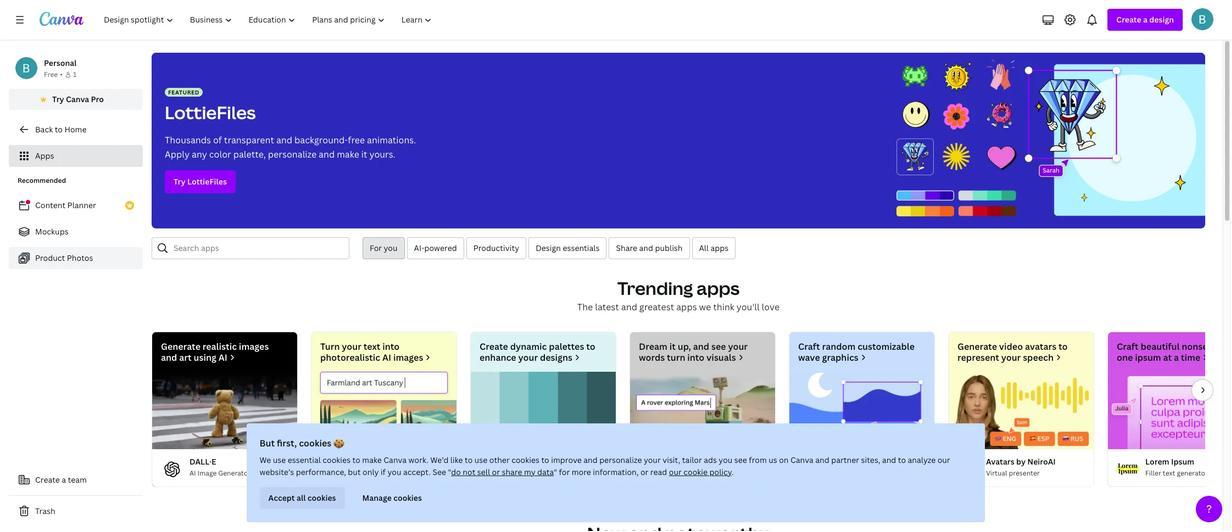 Task type: vqa. For each thing, say whether or not it's contained in the screenshot.


Task type: locate. For each thing, give the bounding box(es) containing it.
1 vertical spatial text
[[1164, 469, 1176, 478]]

your inside 'turn your text into photorealistic ai images'
[[342, 341, 362, 353]]

create for create a design
[[1117, 14, 1142, 25]]

and inside the trending apps the latest and greatest apps we think you'll love
[[622, 301, 638, 313]]

your down you'll
[[729, 341, 748, 353]]

cookies right all
[[308, 493, 336, 504]]

apps up think
[[697, 277, 740, 300]]

generator
[[849, 457, 887, 467], [218, 469, 251, 478]]

0 vertical spatial lottiefiles
[[165, 101, 256, 124]]

generator down 'ipsum' on the right bottom
[[1178, 469, 1209, 478]]

0 horizontal spatial canva
[[66, 94, 89, 104]]

your inside dream it up, and see your words turn into visuals
[[729, 341, 748, 353]]

turn your text into photorealistic ai images
[[321, 341, 424, 364]]

accept
[[269, 493, 295, 504]]

a inside button
[[62, 475, 66, 485]]

0 horizontal spatial create
[[35, 475, 60, 485]]

publish
[[656, 243, 683, 253]]

a left team
[[62, 475, 66, 485]]

2 horizontal spatial a
[[1175, 352, 1180, 364]]

1 vertical spatial magic media image
[[639, 458, 661, 480]]

your right turn
[[342, 341, 362, 353]]

create left design
[[1117, 14, 1142, 25]]

0 vertical spatial it
[[362, 148, 368, 161]]

create inside dropdown button
[[1117, 14, 1142, 25]]

do not sell or share my data " for more information, or read our cookie policy .
[[451, 467, 734, 478]]

1 vertical spatial a
[[1175, 352, 1180, 364]]

and right up,
[[694, 341, 710, 353]]

1 vertical spatial see
[[735, 455, 748, 466]]

or right sell
[[492, 467, 500, 478]]

for you button
[[363, 237, 405, 259]]

dynamic
[[511, 341, 547, 353]]

3 generator from the left
[[1178, 469, 1209, 478]]

create inside button
[[35, 475, 60, 485]]

1 vertical spatial it
[[670, 341, 676, 353]]

accept.
[[403, 467, 431, 478]]

see left from
[[735, 455, 748, 466]]

1 horizontal spatial personalize
[[600, 455, 642, 466]]

wave inside the wave generator generate wave graphics
[[858, 469, 875, 478]]

1 vertical spatial color
[[539, 469, 556, 478]]

generator down ads
[[697, 469, 728, 478]]

ai
[[219, 352, 228, 364], [383, 352, 391, 364], [190, 469, 196, 478], [349, 469, 355, 478], [668, 469, 674, 478]]

1 horizontal spatial or
[[641, 467, 649, 478]]

yours.
[[370, 148, 396, 161]]

generate down shade
[[509, 469, 538, 478]]

generator inside lorem ipsum filler text generator
[[1178, 469, 1209, 478]]

generator inside "dall·e ai image generator by openai"
[[218, 469, 251, 478]]

mockups link
[[9, 221, 143, 243]]

a for design
[[1144, 14, 1148, 25]]

0 vertical spatial create
[[1117, 14, 1142, 25]]

and left art
[[161, 352, 177, 364]]

imagen image
[[312, 372, 457, 450], [321, 458, 342, 480]]

0 horizontal spatial use
[[273, 455, 286, 466]]

1 horizontal spatial see
[[735, 455, 748, 466]]

graphics inside craft random customizable wave graphics
[[823, 352, 859, 364]]

0 horizontal spatial images
[[239, 341, 269, 353]]

to right back
[[55, 124, 63, 135]]

0 horizontal spatial text
[[364, 341, 381, 353]]

0 horizontal spatial a
[[62, 475, 66, 485]]

" right see
[[448, 467, 451, 478]]

0 vertical spatial make
[[337, 148, 359, 161]]

but
[[348, 467, 361, 478]]

or left read
[[641, 467, 649, 478]]

apps right 'all'
[[711, 243, 729, 253]]

2 horizontal spatial by
[[1017, 457, 1026, 467]]

canva left pro on the top left of the page
[[66, 94, 89, 104]]

1 horizontal spatial make
[[362, 455, 382, 466]]

1 horizontal spatial images
[[394, 352, 424, 364]]

productivity button
[[467, 237, 527, 259]]

my
[[524, 467, 536, 478]]

your left designs
[[519, 352, 538, 364]]

ipsum
[[1136, 352, 1162, 364]]

color down of
[[209, 148, 231, 161]]

try canva pro button
[[9, 89, 143, 110]]

1 craft from the left
[[799, 341, 821, 353]]

by for turn your text into photorealistic ai images
[[410, 469, 418, 478]]

ads
[[704, 455, 717, 466]]

try canva pro
[[52, 94, 104, 104]]

see
[[433, 467, 446, 478]]

craft inside craft random customizable wave graphics
[[799, 341, 821, 353]]

magic media image up ads
[[631, 372, 776, 450]]

canva up if
[[384, 455, 407, 466]]

you right for
[[384, 243, 398, 253]]

0 vertical spatial personalize
[[268, 148, 317, 161]]

" left for
[[554, 467, 557, 478]]

apps inside "button"
[[711, 243, 729, 253]]

graphics for generator
[[876, 469, 903, 478]]

your for generate video avatars to represent your speech
[[1002, 352, 1022, 364]]

craft for one
[[1118, 341, 1139, 353]]

team
[[68, 475, 87, 485]]

craft left the 'beautiful'
[[1118, 341, 1139, 353]]

try
[[52, 94, 64, 104], [174, 176, 186, 187]]

text right filler
[[1164, 469, 1176, 478]]

1 vertical spatial generator
[[218, 469, 251, 478]]

0 vertical spatial imagen image
[[312, 372, 457, 450]]

personalize up information,
[[600, 455, 642, 466]]

dall·e image
[[152, 372, 297, 450], [161, 458, 183, 480]]

into right photorealistic
[[383, 341, 400, 353]]

wave inside craft random customizable wave graphics
[[799, 352, 821, 364]]

lottiefiles
[[165, 101, 256, 124], [187, 176, 227, 187]]

palettes down improve
[[558, 469, 584, 478]]

powered
[[425, 243, 457, 253]]

graphics inside the wave generator generate wave graphics
[[876, 469, 903, 478]]

your inside we use essential cookies to make canva work. we'd like to use other cookies to improve and personalize your visit, tailor ads you see from us on canva and partner sites, and to analyze our website's performance, but only if you accept. see "
[[644, 455, 661, 466]]

share and publish button
[[609, 237, 690, 259]]

1 horizontal spatial craft
[[1118, 341, 1139, 353]]

shade image
[[471, 372, 616, 450]]

1 vertical spatial palettes
[[558, 469, 584, 478]]

by up presenter at the right bottom
[[1017, 457, 1026, 467]]

see inside dream it up, and see your words turn into visuals
[[712, 341, 727, 353]]

video
[[1000, 341, 1024, 353]]

make inside 'thousands of transparent and background-free animations. apply any color palette, personalize and make it yours.'
[[337, 148, 359, 161]]

canva inside button
[[66, 94, 89, 104]]

1 vertical spatial lottiefiles
[[187, 176, 227, 187]]

trash link
[[9, 501, 143, 523]]

our right analyze
[[938, 455, 951, 466]]

to inside generate video avatars to represent your speech
[[1059, 341, 1068, 353]]

lorem ipsum filler text generator
[[1146, 457, 1209, 478]]

a right at
[[1175, 352, 1180, 364]]

0 horizontal spatial into
[[383, 341, 400, 353]]

you up policy
[[719, 455, 733, 466]]

make inside we use essential cookies to make canva work. we'd like to use other cookies to improve and personalize your visit, tailor ads you see from us on canva and partner sites, and to analyze our website's performance, but only if you accept. see "
[[362, 455, 382, 466]]

2 vertical spatial create
[[35, 475, 60, 485]]

lottiefiles down any at left top
[[187, 176, 227, 187]]

0 horizontal spatial craft
[[799, 341, 821, 353]]

1 horizontal spatial create
[[480, 341, 508, 353]]

0 vertical spatial you
[[384, 243, 398, 253]]

create inside create dynamic palettes to enhance your designs
[[480, 341, 508, 353]]

at
[[1164, 352, 1173, 364]]

represent
[[958, 352, 1000, 364]]

images inside the generate realistic images and art using ai
[[239, 341, 269, 353]]

" inside we use essential cookies to make canva work. we'd like to use other cookies to improve and personalize your visit, tailor ads you see from us on canva and partner sites, and to analyze our website's performance, but only if you accept. see "
[[448, 467, 451, 478]]

craft inside craft beautiful nonsense, one ipsum at a time
[[1118, 341, 1139, 353]]

product photos link
[[9, 247, 143, 269]]

your for create dynamic palettes to enhance your designs
[[519, 352, 538, 364]]

your inside generate video avatars to represent your speech
[[1002, 352, 1022, 364]]

visuals
[[707, 352, 736, 364]]

text inside lorem ipsum filler text generator
[[1164, 469, 1176, 478]]

1 or from the left
[[492, 467, 500, 478]]

wave for random
[[799, 352, 821, 364]]

by inside "dall·e ai image generator by openai"
[[252, 469, 260, 478]]

1 horizontal spatial our
[[938, 455, 951, 466]]

generate left realistic
[[161, 341, 201, 353]]

image
[[357, 469, 376, 478]]

2 craft from the left
[[1118, 341, 1139, 353]]

0 vertical spatial see
[[712, 341, 727, 353]]

try down apply
[[174, 176, 186, 187]]

2 vertical spatial apps
[[677, 301, 697, 313]]

all apps button
[[692, 237, 736, 259]]

filler
[[1146, 469, 1162, 478]]

wave left random
[[799, 352, 821, 364]]

sell
[[478, 467, 490, 478]]

shade generate color palettes
[[509, 457, 584, 478]]

text right turn
[[364, 341, 381, 353]]

create left dynamic
[[480, 341, 508, 353]]

to right designs
[[587, 341, 596, 353]]

0 horizontal spatial it
[[362, 148, 368, 161]]

design essentials
[[536, 243, 600, 253]]

craft left random
[[799, 341, 821, 353]]

craft random customizable wave graphics
[[799, 341, 915, 364]]

2 horizontal spatial create
[[1117, 14, 1142, 25]]

lorem
[[1146, 457, 1170, 467]]

0 vertical spatial color
[[209, 148, 231, 161]]

a
[[1144, 14, 1148, 25], [1175, 352, 1180, 364], [62, 475, 66, 485]]

1 horizontal spatial text
[[1164, 469, 1176, 478]]

cookies
[[299, 438, 332, 450], [323, 455, 351, 466], [512, 455, 540, 466], [308, 493, 336, 504], [394, 493, 422, 504]]

0 horizontal spatial generator
[[378, 469, 409, 478]]

generator right image
[[218, 469, 251, 478]]

0 vertical spatial palettes
[[549, 341, 585, 353]]

your
[[342, 341, 362, 353], [729, 341, 748, 353], [519, 352, 538, 364], [1002, 352, 1022, 364], [644, 455, 661, 466]]

featured
[[168, 89, 200, 96]]

make up only on the bottom left of the page
[[362, 455, 382, 466]]

2 horizontal spatial generator
[[1178, 469, 1209, 478]]

list containing content planner
[[9, 195, 143, 269]]

apps left we
[[677, 301, 697, 313]]

1 vertical spatial create
[[480, 341, 508, 353]]

graphics
[[823, 352, 859, 364], [876, 469, 903, 478]]

shade
[[509, 457, 532, 467]]

1 vertical spatial imagen image
[[321, 458, 342, 480]]

we use essential cookies to make canva work. we'd like to use other cookies to improve and personalize your visit, tailor ads you see from us on canva and partner sites, and to analyze our website's performance, but only if you accept. see "
[[260, 455, 951, 478]]

magic media image left the visit,
[[639, 458, 661, 480]]

0 vertical spatial apps
[[711, 243, 729, 253]]

lorem ipsum image
[[1109, 372, 1232, 450]]

all apps
[[700, 243, 729, 253]]

1 horizontal spatial generator
[[849, 457, 887, 467]]

generator inside magic media ai media generator
[[697, 469, 728, 478]]

0 horizontal spatial generator
[[218, 469, 251, 478]]

1 horizontal spatial graphics
[[876, 469, 903, 478]]

back
[[35, 124, 53, 135]]

1 vertical spatial try
[[174, 176, 186, 187]]

and right latest
[[622, 301, 638, 313]]

by down work.
[[410, 469, 418, 478]]

customizable
[[858, 341, 915, 353]]

canva
[[66, 94, 89, 104], [384, 455, 407, 466], [791, 455, 814, 466]]

a left design
[[1144, 14, 1148, 25]]

0 vertical spatial generator
[[849, 457, 887, 467]]

text inside 'turn your text into photorealistic ai images'
[[364, 341, 381, 353]]

photos
[[67, 253, 93, 263]]

apps for all
[[711, 243, 729, 253]]

1 vertical spatial graphics
[[876, 469, 903, 478]]

it left up,
[[670, 341, 676, 353]]

create for create a team
[[35, 475, 60, 485]]

1 vertical spatial make
[[362, 455, 382, 466]]

we
[[700, 301, 712, 313]]

0 vertical spatial a
[[1144, 14, 1148, 25]]

all
[[700, 243, 709, 253]]

to right "avatars"
[[1059, 341, 1068, 353]]

our down magic
[[669, 467, 682, 478]]

0 horizontal spatial see
[[712, 341, 727, 353]]

1 horizontal spatial use
[[475, 455, 488, 466]]

2 generator from the left
[[697, 469, 728, 478]]

and right share
[[640, 243, 654, 253]]

make down 'free'
[[337, 148, 359, 161]]

generate down wave
[[827, 469, 857, 478]]

personalize down background-
[[268, 148, 317, 161]]

generator up the manage cookies on the left of page
[[378, 469, 409, 478]]

do not sell or share my data link
[[451, 467, 554, 478]]

to left analyze
[[899, 455, 907, 466]]

0 horizontal spatial make
[[337, 148, 359, 161]]

magic media ai media generator
[[668, 457, 728, 478]]

palettes right dynamic
[[549, 341, 585, 353]]

create left team
[[35, 475, 60, 485]]

0 vertical spatial try
[[52, 94, 64, 104]]

generator for craft beautiful nonsense, one ipsum at a time
[[1178, 469, 1209, 478]]

wave down the sites,
[[858, 469, 875, 478]]

use up sell
[[475, 455, 488, 466]]

your left speech
[[1002, 352, 1022, 364]]

1 horizontal spatial wave
[[858, 469, 875, 478]]

1 generator from the left
[[378, 469, 409, 478]]

it down 'free'
[[362, 148, 368, 161]]

try for try canva pro
[[52, 94, 64, 104]]

1 horizontal spatial into
[[688, 352, 705, 364]]

0 horizontal spatial try
[[52, 94, 64, 104]]

use up the website's
[[273, 455, 286, 466]]

home
[[65, 124, 87, 135]]

lottiefiles for featured lottiefiles
[[165, 101, 256, 124]]

generator right wave
[[849, 457, 887, 467]]

to
[[55, 124, 63, 135], [587, 341, 596, 353], [1059, 341, 1068, 353], [353, 455, 361, 466], [465, 455, 473, 466], [542, 455, 550, 466], [899, 455, 907, 466]]

a inside dropdown button
[[1144, 14, 1148, 25]]

apps
[[711, 243, 729, 253], [697, 277, 740, 300], [677, 301, 697, 313]]

1 vertical spatial apps
[[697, 277, 740, 300]]

magic media image
[[631, 372, 776, 450], [639, 458, 661, 480]]

1 horizontal spatial generator
[[697, 469, 728, 478]]

0 horizontal spatial color
[[209, 148, 231, 161]]

1 horizontal spatial it
[[670, 341, 676, 353]]

try down • at the top of page
[[52, 94, 64, 104]]

virtual
[[987, 469, 1008, 478]]

into right turn
[[688, 352, 705, 364]]

by inside avatars by neiroai virtual presenter
[[1017, 457, 1026, 467]]

1 horizontal spatial color
[[539, 469, 556, 478]]

1 horizontal spatial a
[[1144, 14, 1148, 25]]

0 horizontal spatial "
[[448, 467, 451, 478]]

1 vertical spatial wave
[[858, 469, 875, 478]]

your up read
[[644, 455, 661, 466]]

0 horizontal spatial our
[[669, 467, 682, 478]]

0 vertical spatial our
[[938, 455, 951, 466]]

1 horizontal spatial "
[[554, 467, 557, 478]]

create a design
[[1117, 14, 1175, 25]]

ai-powered button
[[407, 237, 464, 259]]

🍪
[[334, 438, 345, 450]]

avatars by neiroai virtual presenter
[[987, 457, 1057, 478]]

2 vertical spatial a
[[62, 475, 66, 485]]

ai inside magic media ai media generator
[[668, 469, 674, 478]]

lottiefiles up of
[[165, 101, 256, 124]]

a preview image of the app named "lottiefiles" showing multiple animations with different color palettes image
[[894, 53, 1206, 229]]

wave generator image
[[790, 372, 935, 450]]

0 horizontal spatial personalize
[[268, 148, 317, 161]]

generate inside the wave generator generate wave graphics
[[827, 469, 857, 478]]

and inside the generate realistic images and art using ai
[[161, 352, 177, 364]]

0 horizontal spatial by
[[252, 469, 260, 478]]

1 horizontal spatial try
[[174, 176, 186, 187]]

featured lottiefiles
[[165, 89, 256, 124]]

canva right on
[[791, 455, 814, 466]]

see right up,
[[712, 341, 727, 353]]

your inside create dynamic palettes to enhance your designs
[[519, 352, 538, 364]]

create for create dynamic palettes to enhance your designs
[[480, 341, 508, 353]]

a inside craft beautiful nonsense, one ipsum at a time
[[1175, 352, 1180, 364]]

and right transparent
[[276, 134, 292, 146]]

1 vertical spatial personalize
[[600, 455, 642, 466]]

0 vertical spatial wave
[[799, 352, 821, 364]]

animations.
[[367, 134, 416, 146]]

by inside the imagen ai image generator by google
[[410, 469, 418, 478]]

think
[[714, 301, 735, 313]]

color left for
[[539, 469, 556, 478]]

latest
[[595, 301, 619, 313]]

top level navigation element
[[97, 9, 442, 31]]

generate left video
[[958, 341, 998, 353]]

0 horizontal spatial or
[[492, 467, 500, 478]]

lottiefiles inside button
[[187, 176, 227, 187]]

0 vertical spatial graphics
[[823, 352, 859, 364]]

color inside 'thousands of transparent and background-free animations. apply any color palette, personalize and make it yours.'
[[209, 148, 231, 161]]

0 vertical spatial text
[[364, 341, 381, 353]]

0 horizontal spatial wave
[[799, 352, 821, 364]]

1 " from the left
[[448, 467, 451, 478]]

brad klo image
[[1192, 8, 1214, 30]]

list
[[9, 195, 143, 269]]

ai inside 'turn your text into photorealistic ai images'
[[383, 352, 391, 364]]

it
[[362, 148, 368, 161], [670, 341, 676, 353]]

and right the sites,
[[883, 455, 897, 466]]

by down we
[[252, 469, 260, 478]]

1 horizontal spatial by
[[410, 469, 418, 478]]

cookies down accept.
[[394, 493, 422, 504]]

content planner
[[35, 200, 96, 211]]

1 vertical spatial our
[[669, 467, 682, 478]]

0 horizontal spatial graphics
[[823, 352, 859, 364]]

apps link
[[9, 145, 143, 167]]

apply
[[165, 148, 190, 161]]

you right if
[[388, 467, 402, 478]]

create a team button
[[9, 469, 143, 491]]

Input field to search for apps search field
[[174, 238, 342, 259]]



Task type: describe. For each thing, give the bounding box(es) containing it.
wave for generator
[[858, 469, 875, 478]]

avatars by neiroai image
[[949, 372, 1095, 450]]

like
[[451, 455, 463, 466]]

cookie
[[684, 467, 708, 478]]

wave
[[827, 457, 847, 467]]

data
[[538, 467, 554, 478]]

try for try lottiefiles
[[174, 176, 186, 187]]

free
[[44, 70, 58, 79]]

using
[[194, 352, 217, 364]]

designs
[[540, 352, 573, 364]]

to up data
[[542, 455, 550, 466]]

more
[[572, 467, 591, 478]]

try lottiefiles button
[[165, 170, 236, 194]]

graphics for random
[[823, 352, 859, 364]]

1 use from the left
[[273, 455, 286, 466]]

dall·e ai image generator by openai
[[190, 457, 286, 478]]

words
[[639, 352, 665, 364]]

one
[[1118, 352, 1134, 364]]

generator inside the imagen ai image generator by google
[[378, 469, 409, 478]]

but first, cookies 🍪 dialog
[[247, 424, 985, 523]]

the
[[578, 301, 593, 313]]

ai-powered
[[414, 243, 457, 253]]

recommended
[[18, 176, 66, 185]]

us
[[769, 455, 778, 466]]

on
[[780, 455, 789, 466]]

google
[[420, 469, 442, 478]]

thousands of transparent and background-free animations. apply any color palette, personalize and make it yours.
[[165, 134, 416, 161]]

trash
[[35, 506, 55, 517]]

your for dream it up, and see your words turn into visuals
[[729, 341, 748, 353]]

images inside 'turn your text into photorealistic ai images'
[[394, 352, 424, 364]]

generate inside generate video avatars to represent your speech
[[958, 341, 998, 353]]

craft for wave
[[799, 341, 821, 353]]

and up do not sell or share my data " for more information, or read our cookie policy .
[[584, 455, 598, 466]]

our inside we use essential cookies to make canva work. we'd like to use other cookies to improve and personalize your visit, tailor ads you see from us on canva and partner sites, and to analyze our website's performance, but only if you accept. see "
[[938, 455, 951, 466]]

see inside we use essential cookies to make canva work. we'd like to use other cookies to improve and personalize your visit, tailor ads you see from us on canva and partner sites, and to analyze our website's performance, but only if you accept. see "
[[735, 455, 748, 466]]

and down background-
[[319, 148, 335, 161]]

cookies up my
[[512, 455, 540, 466]]

generate inside the generate realistic images and art using ai
[[161, 341, 201, 353]]

into inside 'turn your text into photorealistic ai images'
[[383, 341, 400, 353]]

manage
[[363, 493, 392, 504]]

any
[[192, 148, 207, 161]]

but first, cookies 🍪
[[260, 438, 345, 450]]

avatars
[[987, 457, 1015, 467]]

palettes inside shade generate color palettes
[[558, 469, 584, 478]]

dream it up, and see your words turn into visuals
[[639, 341, 748, 364]]

avatars
[[1026, 341, 1057, 353]]

free •
[[44, 70, 63, 79]]

manage cookies
[[363, 493, 422, 504]]

try lottiefiles
[[174, 176, 227, 187]]

1 horizontal spatial canva
[[384, 455, 407, 466]]

generate inside shade generate color palettes
[[509, 469, 538, 478]]

presenter
[[1010, 469, 1041, 478]]

ai inside "dall·e ai image generator by openai"
[[190, 469, 196, 478]]

not
[[463, 467, 476, 478]]

time
[[1182, 352, 1201, 364]]

beautiful
[[1142, 341, 1180, 353]]

2 " from the left
[[554, 467, 557, 478]]

you inside 'button'
[[384, 243, 398, 253]]

to inside create dynamic palettes to enhance your designs
[[587, 341, 596, 353]]

for
[[559, 467, 570, 478]]

share
[[616, 243, 638, 253]]

you'll
[[737, 301, 760, 313]]

tailor
[[683, 455, 702, 466]]

generate realistic images and art using ai
[[161, 341, 269, 364]]

personalize inside 'thousands of transparent and background-free animations. apply any color palette, personalize and make it yours.'
[[268, 148, 317, 161]]

to right like
[[465, 455, 473, 466]]

generator for dream it up, and see your words turn into visuals
[[697, 469, 728, 478]]

product photos
[[35, 253, 93, 263]]

enhance
[[480, 352, 517, 364]]

personalize inside we use essential cookies to make canva work. we'd like to use other cookies to improve and personalize your visit, tailor ads you see from us on canva and partner sites, and to analyze our website's performance, but only if you accept. see "
[[600, 455, 642, 466]]

shade image
[[480, 458, 502, 480]]

2 horizontal spatial canva
[[791, 455, 814, 466]]

color inside shade generate color palettes
[[539, 469, 556, 478]]

0 vertical spatial dall·e image
[[152, 372, 297, 450]]

turn
[[667, 352, 686, 364]]

2 vertical spatial you
[[388, 467, 402, 478]]

dream
[[639, 341, 668, 353]]

share and publish
[[616, 243, 683, 253]]

wave generator generate wave graphics
[[827, 457, 903, 478]]

we'd
[[431, 455, 449, 466]]

cookies down 🍪
[[323, 455, 351, 466]]

product
[[35, 253, 65, 263]]

generate video avatars to represent your speech
[[958, 341, 1068, 364]]

design
[[536, 243, 561, 253]]

palette,
[[233, 148, 266, 161]]

dall·e
[[190, 457, 216, 467]]

trending apps the latest and greatest apps we think you'll love
[[578, 277, 780, 313]]

it inside 'thousands of transparent and background-free animations. apply any color palette, personalize and make it yours.'
[[362, 148, 368, 161]]

transparent
[[224, 134, 274, 146]]

apps
[[35, 151, 54, 161]]

generator inside the wave generator generate wave graphics
[[849, 457, 887, 467]]

accept all cookies button
[[260, 488, 345, 510]]

website's
[[260, 467, 294, 478]]

into inside dream it up, and see your words turn into visuals
[[688, 352, 705, 364]]

1 vertical spatial you
[[719, 455, 733, 466]]

cookies up essential
[[299, 438, 332, 450]]

content planner link
[[9, 195, 143, 217]]

palettes inside create dynamic palettes to enhance your designs
[[549, 341, 585, 353]]

create a design button
[[1108, 9, 1184, 31]]

by for generate realistic images and art using ai
[[252, 469, 260, 478]]

it inside dream it up, and see your words turn into visuals
[[670, 341, 676, 353]]

apps for trending
[[697, 277, 740, 300]]

nonsense,
[[1183, 341, 1226, 353]]

a for team
[[62, 475, 66, 485]]

productivity
[[474, 243, 520, 253]]

0 vertical spatial magic media image
[[631, 372, 776, 450]]

create dynamic palettes to enhance your designs
[[480, 341, 596, 364]]

cookies inside button
[[394, 493, 422, 504]]

from
[[749, 455, 767, 466]]

wave generator image
[[799, 458, 821, 480]]

other
[[490, 455, 510, 466]]

essential
[[288, 455, 321, 466]]

1 vertical spatial dall·e image
[[161, 458, 183, 480]]

and inside dream it up, and see your words turn into visuals
[[694, 341, 710, 353]]

neiroai
[[1028, 457, 1057, 467]]

thousands
[[165, 134, 211, 146]]

to up but
[[353, 455, 361, 466]]

turn
[[321, 341, 340, 353]]

partner
[[832, 455, 860, 466]]

content
[[35, 200, 66, 211]]

imagen ai image generator by google
[[349, 457, 442, 478]]

essentials
[[563, 243, 600, 253]]

art
[[179, 352, 192, 364]]

back to home
[[35, 124, 87, 135]]

magic
[[668, 457, 690, 467]]

2 or from the left
[[641, 467, 649, 478]]

lorem ipsum image
[[1118, 458, 1140, 480]]

information,
[[593, 467, 639, 478]]

up,
[[678, 341, 692, 353]]

back to home link
[[9, 119, 143, 141]]

cookies inside button
[[308, 493, 336, 504]]

all
[[297, 493, 306, 504]]

visit,
[[663, 455, 681, 466]]

lottiefiles for try lottiefiles
[[187, 176, 227, 187]]

ai inside the imagen ai image generator by google
[[349, 469, 355, 478]]

and left partner
[[816, 455, 830, 466]]

craft beautiful nonsense, one ipsum at a time
[[1118, 341, 1226, 364]]

ai inside the generate realistic images and art using ai
[[219, 352, 228, 364]]

2 use from the left
[[475, 455, 488, 466]]

imagen
[[349, 457, 377, 467]]

and inside button
[[640, 243, 654, 253]]



